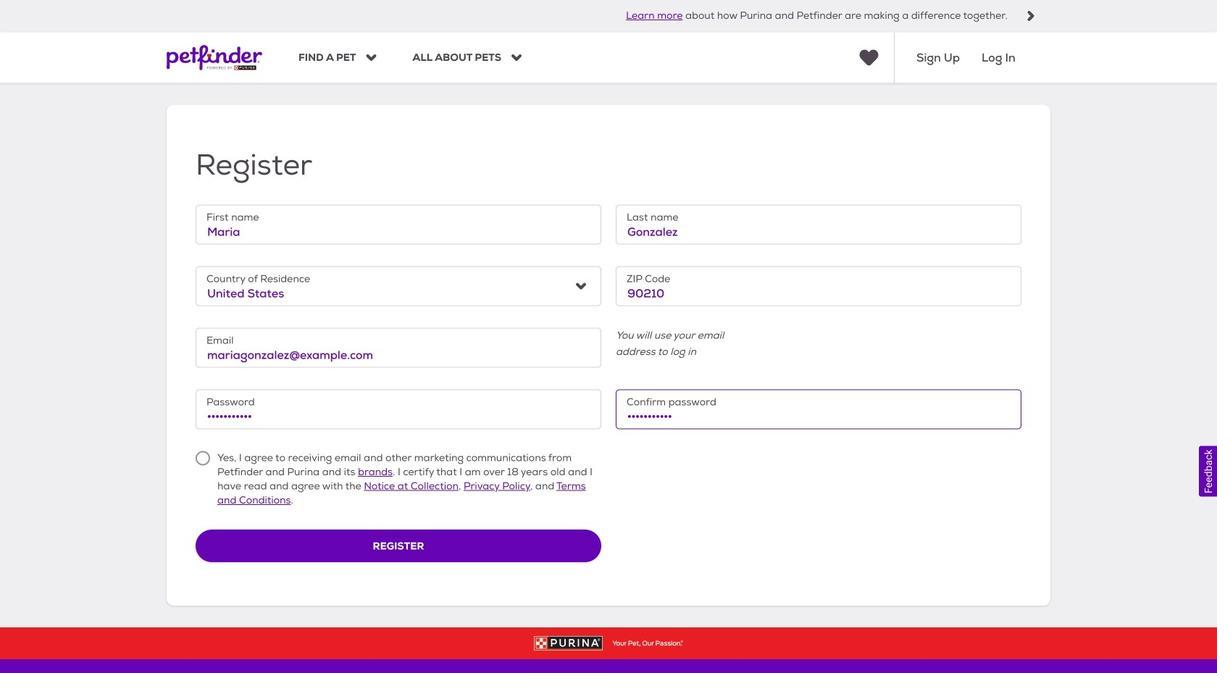 Task type: locate. For each thing, give the bounding box(es) containing it.
ZIP Code text field
[[616, 266, 1022, 306]]

None text field
[[196, 205, 601, 244]]

None password field
[[196, 389, 601, 429], [616, 389, 1022, 429], [196, 389, 601, 429], [616, 389, 1022, 429]]

purina your pet, our passion image
[[0, 636, 1217, 651]]

None text field
[[616, 205, 1022, 244]]

petfinder home image
[[167, 32, 262, 83]]

footer
[[0, 627, 1217, 673]]

None email field
[[196, 328, 601, 368]]



Task type: vqa. For each thing, say whether or not it's contained in the screenshot.
bottommost list item
no



